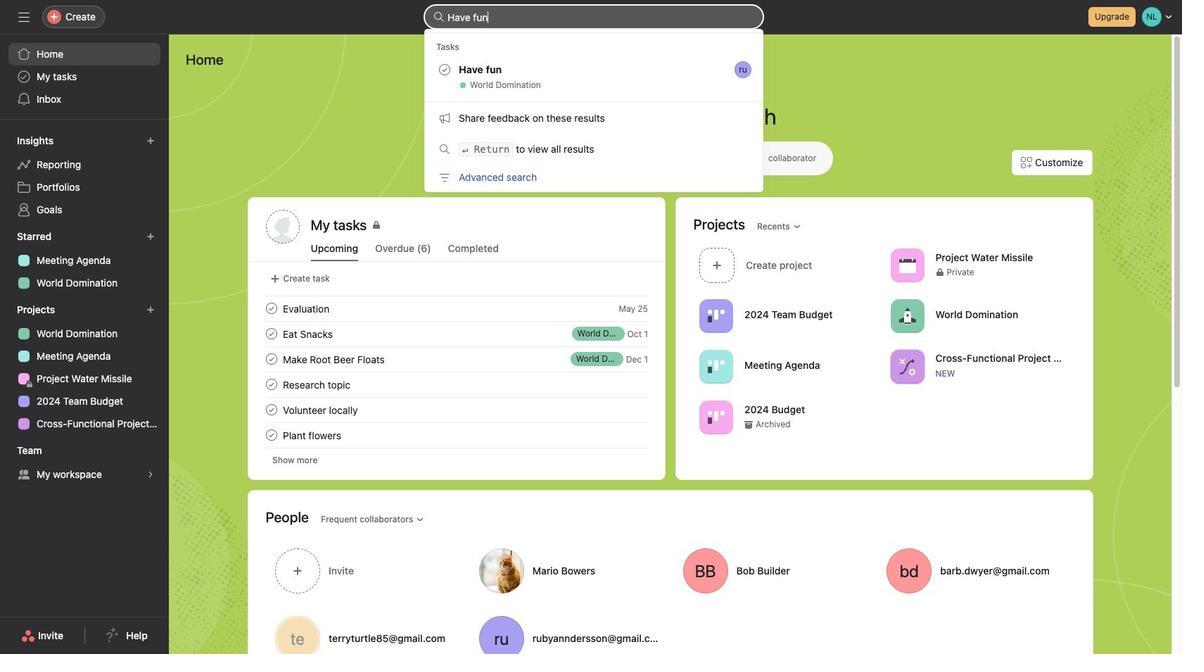 Task type: vqa. For each thing, say whether or not it's contained in the screenshot.
project for New project
no



Task type: describe. For each thing, give the bounding box(es) containing it.
mark complete image for fourth list item from the bottom
[[263, 325, 280, 342]]

2 mark complete image from the top
[[263, 401, 280, 418]]

2 list item from the top
[[249, 321, 665, 346]]

mark complete checkbox for second list item from the bottom of the page
[[263, 376, 280, 393]]

see details, my workspace image
[[146, 470, 155, 479]]

calendar image
[[899, 257, 916, 273]]

1 board image from the top
[[708, 358, 725, 375]]

Mark complete checkbox
[[263, 351, 280, 367]]

new project or portfolio image
[[146, 306, 155, 314]]

board image
[[708, 307, 725, 324]]

mark complete checkbox for fourth list item from the bottom
[[263, 325, 280, 342]]

global element
[[0, 34, 169, 119]]

3 list item from the top
[[249, 346, 665, 372]]

projects element
[[0, 297, 169, 438]]

insights element
[[0, 128, 169, 224]]

4 list item from the top
[[249, 372, 665, 397]]

mark complete checkbox for first list item from the bottom
[[263, 427, 280, 444]]

4 mark complete checkbox from the top
[[263, 401, 280, 418]]

5 list item from the top
[[249, 422, 665, 448]]

new insights image
[[146, 137, 155, 145]]

2 board image from the top
[[708, 409, 725, 426]]

1 mark complete image from the top
[[263, 376, 280, 393]]

mark complete checkbox for 1st list item from the top
[[263, 300, 280, 317]]



Task type: locate. For each thing, give the bounding box(es) containing it.
Mark complete checkbox
[[263, 300, 280, 317], [263, 325, 280, 342], [263, 376, 280, 393], [263, 401, 280, 418], [263, 427, 280, 444]]

board image
[[708, 358, 725, 375], [708, 409, 725, 426]]

Search tasks, projects, and more text field
[[425, 6, 763, 28]]

2 mark complete checkbox from the top
[[263, 325, 280, 342]]

mark complete image for 1st list item from the top
[[263, 300, 280, 317]]

1 vertical spatial mark complete image
[[263, 401, 280, 418]]

add profile photo image
[[266, 210, 300, 244]]

1 vertical spatial board image
[[708, 409, 725, 426]]

teams element
[[0, 438, 169, 489]]

3 mark complete image from the top
[[263, 351, 280, 367]]

line_and_symbols image
[[899, 358, 916, 375]]

2 vertical spatial mark complete image
[[263, 427, 280, 444]]

0 vertical spatial mark complete image
[[263, 376, 280, 393]]

mark complete image
[[263, 376, 280, 393], [263, 401, 280, 418], [263, 427, 280, 444]]

3 mark complete image from the top
[[263, 427, 280, 444]]

1 list item from the top
[[249, 296, 665, 321]]

3 mark complete checkbox from the top
[[263, 376, 280, 393]]

starred element
[[0, 224, 169, 297]]

rocket image
[[899, 307, 916, 324]]

mark complete image for third list item
[[263, 351, 280, 367]]

hide sidebar image
[[18, 11, 30, 23]]

1 vertical spatial mark complete image
[[263, 325, 280, 342]]

1 mark complete checkbox from the top
[[263, 300, 280, 317]]

mark complete image
[[263, 300, 280, 317], [263, 325, 280, 342], [263, 351, 280, 367]]

2 mark complete image from the top
[[263, 325, 280, 342]]

add items to starred image
[[146, 232, 155, 241]]

prominent image
[[434, 11, 445, 23]]

2 vertical spatial mark complete image
[[263, 351, 280, 367]]

1 mark complete image from the top
[[263, 300, 280, 317]]

0 vertical spatial mark complete image
[[263, 300, 280, 317]]

5 mark complete checkbox from the top
[[263, 427, 280, 444]]

list item
[[249, 296, 665, 321], [249, 321, 665, 346], [249, 346, 665, 372], [249, 372, 665, 397], [249, 422, 665, 448]]

0 vertical spatial board image
[[708, 358, 725, 375]]

None field
[[425, 6, 763, 28]]



